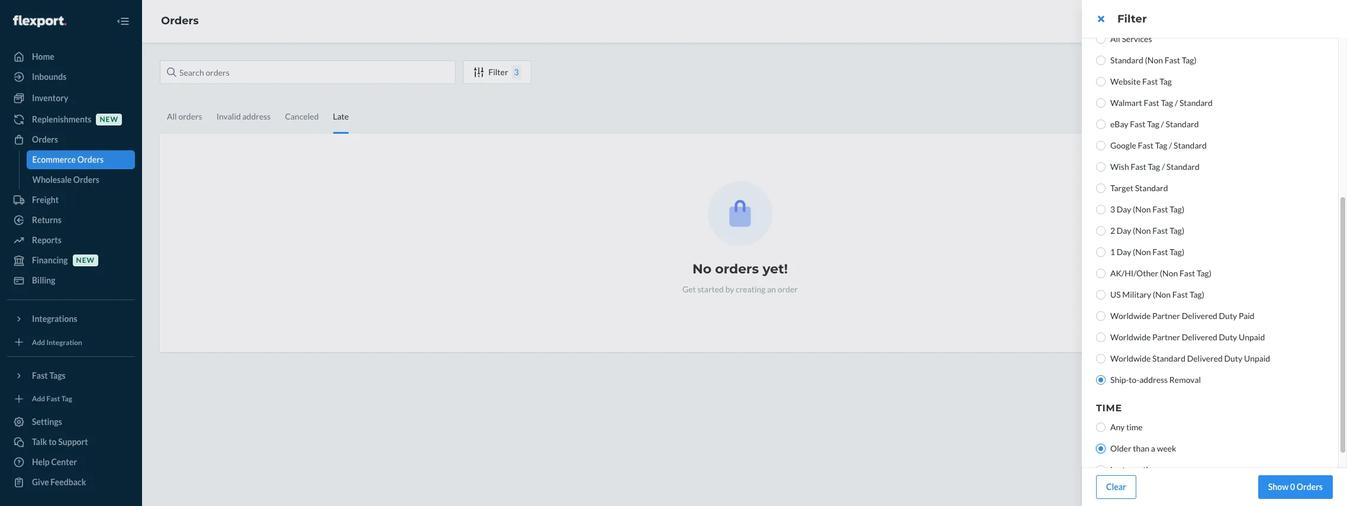 Task type: vqa. For each thing, say whether or not it's contained in the screenshot.
ORIGIN associated with International
no



Task type: locate. For each thing, give the bounding box(es) containing it.
day right the 2 at the top right
[[1117, 226, 1132, 236]]

0 vertical spatial unpaid
[[1239, 332, 1265, 342]]

services
[[1122, 34, 1152, 44]]

2 partner from the top
[[1153, 332, 1181, 342]]

delivered up "worldwide partner delivered duty unpaid"
[[1182, 311, 1218, 321]]

duty for worldwide partner delivered duty unpaid
[[1219, 332, 1238, 342]]

partner down worldwide partner delivered duty paid
[[1153, 332, 1181, 342]]

standard
[[1111, 55, 1144, 65], [1180, 98, 1213, 108], [1166, 119, 1199, 129], [1174, 140, 1207, 150], [1167, 162, 1200, 172], [1135, 183, 1169, 193], [1153, 353, 1186, 364]]

(non up the "1 day (non fast tag)"
[[1133, 226, 1151, 236]]

unpaid for worldwide standard delivered duty unpaid
[[1245, 353, 1271, 364]]

/ down 'walmart fast tag / standard'
[[1161, 119, 1165, 129]]

tag up google fast tag / standard
[[1148, 119, 1160, 129]]

/ for walmart
[[1175, 98, 1178, 108]]

any
[[1111, 422, 1125, 432]]

worldwide for worldwide standard delivered duty unpaid
[[1111, 353, 1151, 364]]

(non down ak/hi/other (non fast tag)
[[1153, 290, 1171, 300]]

/ down google fast tag / standard
[[1162, 162, 1165, 172]]

(non down 2 day (non fast tag) in the right top of the page
[[1133, 247, 1151, 257]]

standard up ebay fast tag / standard
[[1180, 98, 1213, 108]]

3
[[1111, 204, 1116, 214]]

1 vertical spatial duty
[[1219, 332, 1238, 342]]

day
[[1117, 204, 1132, 214], [1117, 226, 1132, 236], [1117, 247, 1132, 257]]

ship-to-address removal
[[1111, 375, 1201, 385]]

tag down google fast tag / standard
[[1148, 162, 1161, 172]]

last
[[1111, 465, 1126, 475]]

duty up "worldwide standard delivered duty unpaid"
[[1219, 332, 1238, 342]]

2 vertical spatial duty
[[1225, 353, 1243, 364]]

fast
[[1165, 55, 1181, 65], [1143, 76, 1158, 86], [1144, 98, 1160, 108], [1130, 119, 1146, 129], [1138, 140, 1154, 150], [1131, 162, 1147, 172], [1153, 204, 1168, 214], [1153, 226, 1168, 236], [1153, 247, 1168, 257], [1180, 268, 1196, 278], [1173, 290, 1188, 300]]

/
[[1175, 98, 1178, 108], [1161, 119, 1165, 129], [1169, 140, 1172, 150], [1162, 162, 1165, 172]]

walmart fast tag / standard
[[1111, 98, 1213, 108]]

clear
[[1107, 482, 1127, 492]]

1 vertical spatial day
[[1117, 226, 1132, 236]]

1 vertical spatial worldwide
[[1111, 332, 1151, 342]]

3 day from the top
[[1117, 247, 1132, 257]]

1 day from the top
[[1117, 204, 1132, 214]]

0 vertical spatial delivered
[[1182, 311, 1218, 321]]

day right 3
[[1117, 204, 1132, 214]]

wish fast tag / standard
[[1111, 162, 1200, 172]]

tag) for 3 day (non fast tag)
[[1170, 204, 1185, 214]]

orders
[[1297, 482, 1323, 492]]

delivered down "worldwide partner delivered duty unpaid"
[[1187, 353, 1223, 364]]

0 vertical spatial partner
[[1153, 311, 1181, 321]]

None radio
[[1097, 34, 1106, 44], [1097, 56, 1106, 65], [1097, 120, 1106, 129], [1097, 141, 1106, 150], [1097, 162, 1106, 172], [1097, 184, 1106, 193], [1097, 205, 1106, 214], [1097, 226, 1106, 236], [1097, 311, 1106, 321], [1097, 34, 1106, 44], [1097, 56, 1106, 65], [1097, 120, 1106, 129], [1097, 141, 1106, 150], [1097, 162, 1106, 172], [1097, 184, 1106, 193], [1097, 205, 1106, 214], [1097, 226, 1106, 236], [1097, 311, 1106, 321]]

/ up ebay fast tag / standard
[[1175, 98, 1178, 108]]

delivered for worldwide standard delivered duty unpaid
[[1187, 353, 1223, 364]]

target
[[1111, 183, 1134, 193]]

1 day (non fast tag)
[[1111, 247, 1185, 257]]

2 worldwide from the top
[[1111, 332, 1151, 342]]

duty left "paid" at the right
[[1219, 311, 1238, 321]]

2 vertical spatial delivered
[[1187, 353, 1223, 364]]

target standard
[[1111, 183, 1169, 193]]

all services
[[1111, 34, 1152, 44]]

3 worldwide from the top
[[1111, 353, 1151, 364]]

worldwide
[[1111, 311, 1151, 321], [1111, 332, 1151, 342], [1111, 353, 1151, 364]]

worldwide for worldwide partner delivered duty unpaid
[[1111, 332, 1151, 342]]

ship-
[[1111, 375, 1129, 385]]

fast right google
[[1138, 140, 1154, 150]]

fast right wish in the right of the page
[[1131, 162, 1147, 172]]

removal
[[1170, 375, 1201, 385]]

worldwide partner delivered duty unpaid
[[1111, 332, 1265, 342]]

than
[[1133, 443, 1150, 454]]

standard up wish fast tag / standard
[[1174, 140, 1207, 150]]

fast right ebay
[[1130, 119, 1146, 129]]

duty
[[1219, 311, 1238, 321], [1219, 332, 1238, 342], [1225, 353, 1243, 364]]

fast up the website fast tag
[[1165, 55, 1181, 65]]

tag up ebay fast tag / standard
[[1161, 98, 1174, 108]]

clear button
[[1097, 475, 1137, 499]]

month
[[1127, 465, 1151, 475]]

2 day from the top
[[1117, 226, 1132, 236]]

(non for 2
[[1133, 226, 1151, 236]]

2
[[1111, 226, 1116, 236]]

standard down wish fast tag / standard
[[1135, 183, 1169, 193]]

duty for worldwide standard delivered duty unpaid
[[1225, 353, 1243, 364]]

partner for worldwide partner delivered duty paid
[[1153, 311, 1181, 321]]

duty down "paid" at the right
[[1225, 353, 1243, 364]]

tag)
[[1182, 55, 1197, 65], [1170, 204, 1185, 214], [1170, 226, 1185, 236], [1170, 247, 1185, 257], [1197, 268, 1212, 278], [1190, 290, 1205, 300]]

2 vertical spatial day
[[1117, 247, 1132, 257]]

tag for walmart
[[1161, 98, 1174, 108]]

None radio
[[1097, 77, 1106, 86], [1097, 98, 1106, 108], [1097, 247, 1106, 257], [1097, 269, 1106, 278], [1097, 290, 1106, 300], [1097, 333, 1106, 342], [1097, 354, 1106, 364], [1097, 375, 1106, 385], [1097, 423, 1106, 432], [1097, 444, 1106, 454], [1097, 77, 1106, 86], [1097, 98, 1106, 108], [1097, 247, 1106, 257], [1097, 269, 1106, 278], [1097, 290, 1106, 300], [1097, 333, 1106, 342], [1097, 354, 1106, 364], [1097, 375, 1106, 385], [1097, 423, 1106, 432], [1097, 444, 1106, 454]]

ak/hi/other
[[1111, 268, 1159, 278]]

worldwide standard delivered duty unpaid
[[1111, 353, 1271, 364]]

(non down target standard
[[1133, 204, 1151, 214]]

0
[[1291, 482, 1295, 492]]

unpaid
[[1239, 332, 1265, 342], [1245, 353, 1271, 364]]

0 vertical spatial day
[[1117, 204, 1132, 214]]

0 vertical spatial worldwide
[[1111, 311, 1151, 321]]

time
[[1127, 422, 1143, 432]]

us
[[1111, 290, 1121, 300]]

partner down us military (non fast tag)
[[1153, 311, 1181, 321]]

delivered up "worldwide standard delivered duty unpaid"
[[1182, 332, 1218, 342]]

any time
[[1111, 422, 1143, 432]]

tag for wish
[[1148, 162, 1161, 172]]

tag up wish fast tag / standard
[[1156, 140, 1168, 150]]

2 vertical spatial worldwide
[[1111, 353, 1151, 364]]

ak/hi/other (non fast tag)
[[1111, 268, 1212, 278]]

0 vertical spatial duty
[[1219, 311, 1238, 321]]

tag
[[1160, 76, 1172, 86], [1161, 98, 1174, 108], [1148, 119, 1160, 129], [1156, 140, 1168, 150], [1148, 162, 1161, 172]]

google fast tag / standard
[[1111, 140, 1207, 150]]

1 worldwide from the top
[[1111, 311, 1151, 321]]

delivered
[[1182, 311, 1218, 321], [1182, 332, 1218, 342], [1187, 353, 1223, 364]]

older
[[1111, 443, 1132, 454]]

/ up wish fast tag / standard
[[1169, 140, 1172, 150]]

tag for website
[[1160, 76, 1172, 86]]

google
[[1111, 140, 1137, 150]]

day right "1"
[[1117, 247, 1132, 257]]

tag up 'walmart fast tag / standard'
[[1160, 76, 1172, 86]]

tag) for us military (non fast tag)
[[1190, 290, 1205, 300]]

(non
[[1145, 55, 1163, 65], [1133, 204, 1151, 214], [1133, 226, 1151, 236], [1133, 247, 1151, 257], [1160, 268, 1178, 278], [1153, 290, 1171, 300]]

partner
[[1153, 311, 1181, 321], [1153, 332, 1181, 342]]

day for 2
[[1117, 226, 1132, 236]]

unpaid for worldwide partner delivered duty unpaid
[[1239, 332, 1265, 342]]

(non up the website fast tag
[[1145, 55, 1163, 65]]

1 partner from the top
[[1153, 311, 1181, 321]]

1 vertical spatial partner
[[1153, 332, 1181, 342]]

fast up 2 day (non fast tag) in the right top of the page
[[1153, 204, 1168, 214]]

3 day (non fast tag)
[[1111, 204, 1185, 214]]

1 vertical spatial delivered
[[1182, 332, 1218, 342]]

delivered for worldwide partner delivered duty paid
[[1182, 311, 1218, 321]]

tag for google
[[1156, 140, 1168, 150]]

standard down 'walmart fast tag / standard'
[[1166, 119, 1199, 129]]

1 vertical spatial unpaid
[[1245, 353, 1271, 364]]



Task type: describe. For each thing, give the bounding box(es) containing it.
fast up us military (non fast tag)
[[1180, 268, 1196, 278]]

filter
[[1118, 12, 1147, 25]]

paid
[[1239, 311, 1255, 321]]

duty for worldwide partner delivered duty paid
[[1219, 311, 1238, 321]]

fast up worldwide partner delivered duty paid
[[1173, 290, 1188, 300]]

partner for worldwide partner delivered duty unpaid
[[1153, 332, 1181, 342]]

(non for 1
[[1133, 247, 1151, 257]]

fast up the "1 day (non fast tag)"
[[1153, 226, 1168, 236]]

wish
[[1111, 162, 1130, 172]]

tag) for 2 day (non fast tag)
[[1170, 226, 1185, 236]]

close image
[[1098, 14, 1105, 24]]

standard down google fast tag / standard
[[1167, 162, 1200, 172]]

/ for ebay
[[1161, 119, 1165, 129]]

fast up ak/hi/other (non fast tag)
[[1153, 247, 1168, 257]]

fast down standard (non fast tag)
[[1143, 76, 1158, 86]]

(non for us
[[1153, 290, 1171, 300]]

2 day (non fast tag)
[[1111, 226, 1185, 236]]

website
[[1111, 76, 1141, 86]]

address
[[1140, 375, 1168, 385]]

standard (non fast tag)
[[1111, 55, 1197, 65]]

standard up website
[[1111, 55, 1144, 65]]

ebay fast tag / standard
[[1111, 119, 1199, 129]]

tag) for 1 day (non fast tag)
[[1170, 247, 1185, 257]]

(non for 3
[[1133, 204, 1151, 214]]

fast up ebay fast tag / standard
[[1144, 98, 1160, 108]]

delivered for worldwide partner delivered duty unpaid
[[1182, 332, 1218, 342]]

week
[[1157, 443, 1177, 454]]

worldwide partner delivered duty paid
[[1111, 311, 1255, 321]]

ebay
[[1111, 119, 1129, 129]]

show 0 orders button
[[1259, 475, 1333, 499]]

time
[[1097, 403, 1123, 414]]

day for 1
[[1117, 247, 1132, 257]]

1
[[1111, 247, 1116, 257]]

website fast tag
[[1111, 76, 1172, 86]]

(non up us military (non fast tag)
[[1160, 268, 1178, 278]]

/ for google
[[1169, 140, 1172, 150]]

last month
[[1111, 465, 1151, 475]]

standard up ship-to-address removal
[[1153, 353, 1186, 364]]

all
[[1111, 34, 1121, 44]]

to-
[[1129, 375, 1140, 385]]

worldwide for worldwide partner delivered duty paid
[[1111, 311, 1151, 321]]

walmart
[[1111, 98, 1143, 108]]

tag for ebay
[[1148, 119, 1160, 129]]

a
[[1151, 443, 1156, 454]]

show 0 orders
[[1269, 482, 1323, 492]]

older than a week
[[1111, 443, 1177, 454]]

/ for wish
[[1162, 162, 1165, 172]]

show
[[1269, 482, 1289, 492]]

military
[[1123, 290, 1152, 300]]

us military (non fast tag)
[[1111, 290, 1205, 300]]

day for 3
[[1117, 204, 1132, 214]]



